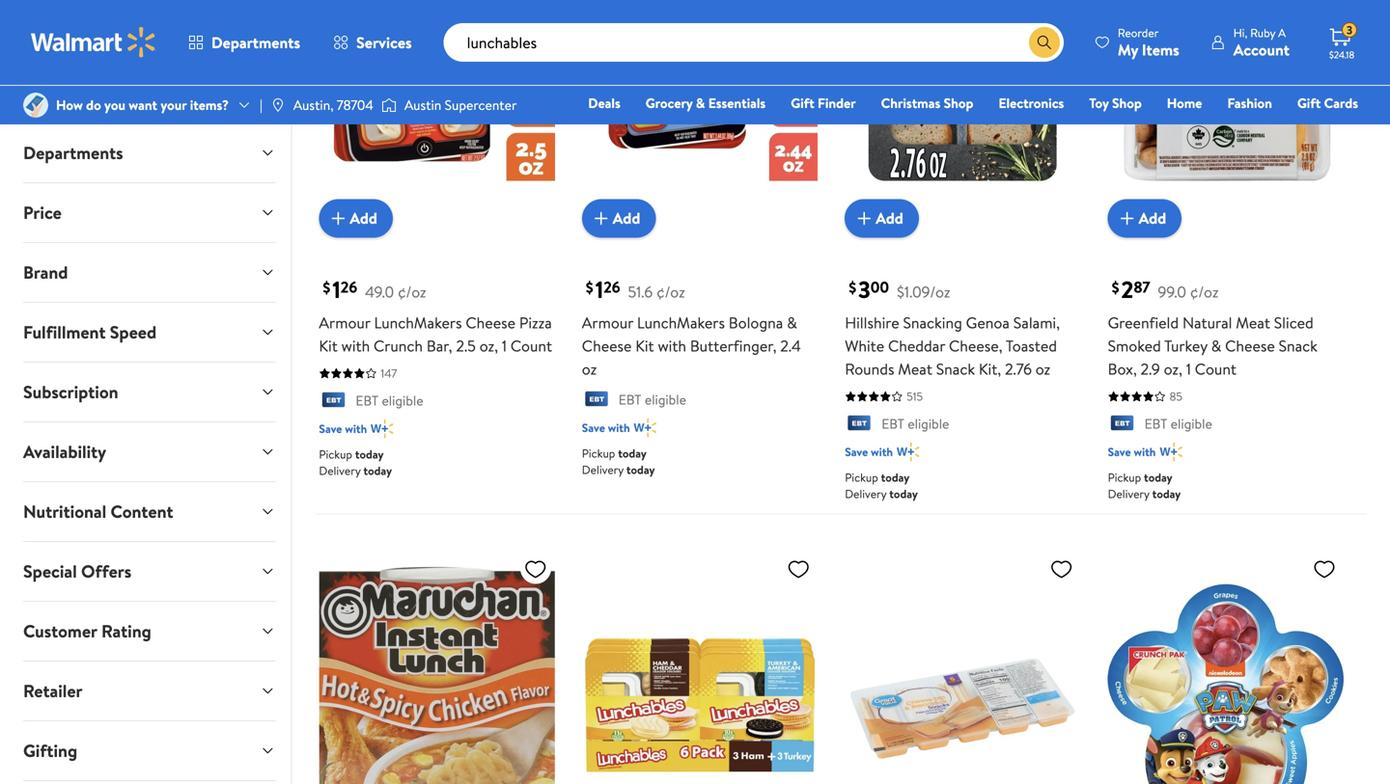 Task type: describe. For each thing, give the bounding box(es) containing it.
genoa
[[966, 312, 1010, 333]]

shop for christmas shop
[[944, 94, 973, 112]]

armour for $ 1 26 49.0 ¢/oz armour lunchmakers cheese pizza kit with crunch bar, 2.5 oz, 1 count
[[319, 312, 370, 333]]

ebt image for 1
[[319, 393, 348, 412]]

you
[[104, 96, 125, 114]]

how do you want your items?
[[56, 96, 229, 114]]

gift for cards
[[1297, 94, 1321, 112]]

kit inside the $ 1 26 49.0 ¢/oz armour lunchmakers cheese pizza kit with crunch bar, 2.5 oz, 1 count
[[319, 335, 338, 357]]

pickup today delivery today for 3
[[845, 470, 918, 503]]

¢/oz for 2
[[1190, 281, 1219, 303]]

how
[[56, 96, 83, 114]]

items?
[[190, 96, 229, 114]]

crunch
[[374, 335, 423, 357]]

ebt eligible for 2
[[1145, 415, 1212, 433]]

gift finder
[[791, 94, 856, 112]]

nutritional content button
[[8, 483, 291, 542]]

retailer
[[23, 680, 83, 704]]

walmart+ link
[[1292, 120, 1367, 140]]

pickup for 2
[[1108, 470, 1141, 486]]

add for 1
[[350, 208, 377, 229]]

add to cart image for 3
[[853, 207, 876, 230]]

|
[[260, 96, 262, 114]]

$ 2 87 99.0 ¢/oz greenfield natural meat sliced smoked turkey & cheese snack box, 2.9 oz, 1 count
[[1108, 274, 1318, 380]]

add button for 2
[[1108, 199, 1182, 238]]

ebt for 1
[[356, 391, 379, 410]]

cheese inside $ 1 26 51.6 ¢/oz armour lunchmakers bologna & cheese kit with butterfinger, 2.4 oz
[[582, 335, 632, 357]]

2.9
[[1141, 359, 1160, 380]]

salami,
[[1013, 312, 1060, 333]]

save with for 2
[[1108, 444, 1156, 461]]

special
[[23, 560, 77, 584]]

$ 1 26 49.0 ¢/oz armour lunchmakers cheese pizza kit with crunch bar, 2.5 oz, 1 count
[[319, 274, 552, 357]]

walmart image
[[31, 27, 156, 58]]

add button for 3
[[845, 199, 919, 238]]

austin
[[404, 96, 441, 114]]

cheese inside $ 2 87 99.0 ¢/oz greenfield natural meat sliced smoked turkey & cheese snack box, 2.9 oz, 1 count
[[1225, 335, 1275, 357]]

gift for finder
[[791, 94, 814, 112]]

 image for austin, 78704
[[270, 98, 286, 113]]

1 inside $ 1 26 51.6 ¢/oz armour lunchmakers bologna & cheese kit with butterfinger, 2.4 oz
[[595, 274, 604, 306]]

Search search field
[[444, 23, 1064, 62]]

fulfillment speed button
[[8, 303, 291, 362]]

home link
[[1158, 93, 1211, 113]]

$ for 1
[[323, 277, 330, 298]]

pizza
[[519, 312, 552, 333]]

do
[[86, 96, 101, 114]]

items
[[1142, 39, 1179, 60]]

deals
[[588, 94, 620, 112]]

availability
[[23, 440, 106, 464]]

count inside the $ 1 26 49.0 ¢/oz armour lunchmakers cheese pizza kit with crunch bar, 2.5 oz, 1 count
[[511, 335, 552, 357]]

ebt eligible for 1
[[356, 391, 423, 410]]

cheese,
[[949, 335, 1002, 357]]

bologna
[[729, 312, 783, 333]]

availability button
[[8, 423, 291, 482]]

meat inside $ 2 87 99.0 ¢/oz greenfield natural meat sliced smoked turkey & cheese snack box, 2.9 oz, 1 count
[[1236, 312, 1270, 333]]

armour for $ 1 26 51.6 ¢/oz armour lunchmakers bologna & cheese kit with butterfinger, 2.4 oz
[[582, 312, 633, 333]]

austin,
[[293, 96, 334, 114]]

add to favorites list, great value cheese dip & breadsticks snacks, 1 oz, 5 count image
[[1050, 558, 1073, 582]]

austin, 78704
[[293, 96, 374, 114]]

1 horizontal spatial ebt image
[[845, 416, 874, 435]]

toy shop
[[1089, 94, 1142, 112]]

availability tab
[[8, 423, 291, 482]]

delivery for 2
[[1108, 486, 1150, 503]]

1 left 49.0
[[332, 274, 341, 306]]

deals link
[[580, 93, 629, 113]]

snacking
[[903, 312, 962, 333]]

$24.18
[[1329, 48, 1354, 61]]

natural
[[1183, 312, 1232, 333]]

subscription
[[23, 380, 118, 404]]

¢/oz for 1
[[398, 281, 426, 303]]

services button
[[317, 19, 428, 66]]

one debit link
[[1202, 120, 1284, 140]]

add to cart image for 49.0 ¢/oz
[[327, 207, 350, 230]]

save for 1
[[319, 421, 342, 437]]

oz, inside the $ 1 26 49.0 ¢/oz armour lunchmakers cheese pizza kit with crunch bar, 2.5 oz, 1 count
[[479, 335, 498, 357]]

special offers
[[23, 560, 131, 584]]

oz inside $ 3 00 $1.09/oz hillshire snacking genoa salami, white cheddar cheese, toasted rounds meat snack kit, 2.76 oz
[[1036, 359, 1050, 380]]

 image for austin supercenter
[[381, 96, 397, 115]]

austin supercenter
[[404, 96, 517, 114]]

49.0
[[365, 281, 394, 303]]

offers
[[81, 560, 131, 584]]

content
[[111, 500, 173, 524]]

greenfield natural meat sliced smoked turkey & cheese snack box, 2.9 oz, 1 count image
[[1108, 0, 1344, 222]]

51.6
[[628, 281, 653, 303]]

$ inside $ 1 26 51.6 ¢/oz armour lunchmakers bologna & cheese kit with butterfinger, 2.4 oz
[[586, 277, 593, 298]]

departments button
[[8, 124, 291, 182]]

one
[[1210, 121, 1239, 139]]

great value cheese dip & breadsticks snacks, 1 oz, 5 count image
[[845, 550, 1081, 785]]

white
[[845, 335, 884, 357]]

$ 1 26 51.6 ¢/oz armour lunchmakers bologna & cheese kit with butterfinger, 2.4 oz
[[582, 274, 801, 380]]

search icon image
[[1037, 35, 1052, 50]]

hi, ruby a account
[[1233, 25, 1290, 60]]

nutritional content tab
[[8, 483, 291, 542]]

78704
[[337, 96, 374, 114]]

cheese inside the $ 1 26 49.0 ¢/oz armour lunchmakers cheese pizza kit with crunch bar, 2.5 oz, 1 count
[[466, 312, 515, 333]]

2.76
[[1005, 359, 1032, 380]]

electronics
[[999, 94, 1064, 112]]

lunchmakers for $ 1 26 51.6 ¢/oz armour lunchmakers bologna & cheese kit with butterfinger, 2.4 oz
[[637, 312, 725, 333]]

Walmart Site-Wide search field
[[444, 23, 1064, 62]]

sliced
[[1274, 312, 1314, 333]]

1 vertical spatial walmart plus image
[[1160, 443, 1182, 462]]

grocery & essentials link
[[637, 93, 774, 113]]

add to cart image for 51.6 ¢/oz
[[590, 207, 613, 230]]

reorder my items
[[1118, 25, 1179, 60]]

cards
[[1324, 94, 1358, 112]]

gift cards registry
[[1136, 94, 1358, 139]]

a
[[1278, 25, 1286, 41]]

3 inside $ 3 00 $1.09/oz hillshire snacking genoa salami, white cheddar cheese, toasted rounds meat snack kit, 2.76 oz
[[858, 274, 871, 306]]

registry
[[1136, 121, 1185, 139]]

subscription button
[[8, 363, 291, 422]]

rating
[[101, 620, 151, 644]]

nutritional content
[[23, 500, 173, 524]]

price
[[23, 201, 62, 225]]

1 right the 2.5
[[502, 335, 507, 357]]

departments button
[[172, 19, 317, 66]]

save with for 3
[[845, 444, 893, 461]]

lunchmakers for $ 1 26 49.0 ¢/oz armour lunchmakers cheese pizza kit with crunch bar, 2.5 oz, 1 count
[[374, 312, 462, 333]]

bar,
[[427, 335, 452, 357]]

smoked
[[1108, 335, 1161, 357]]

fulfillment
[[23, 320, 106, 345]]

85
[[1170, 388, 1182, 405]]

add for 2
[[1139, 208, 1166, 229]]

reorder
[[1118, 25, 1159, 41]]

gift cards link
[[1289, 93, 1367, 113]]

147
[[381, 365, 397, 382]]

departments inside dropdown button
[[23, 141, 123, 165]]

customer
[[23, 620, 97, 644]]

kit,
[[979, 359, 1001, 380]]

home
[[1167, 94, 1202, 112]]

special offers button
[[8, 543, 291, 601]]

515
[[907, 388, 923, 405]]

christmas shop link
[[872, 93, 982, 113]]



Task type: vqa. For each thing, say whether or not it's contained in the screenshot.


Task type: locate. For each thing, give the bounding box(es) containing it.
2
[[1121, 274, 1134, 306]]

supercenter
[[445, 96, 517, 114]]

0 horizontal spatial 3
[[858, 274, 871, 306]]

meat inside $ 3 00 $1.09/oz hillshire snacking genoa salami, white cheddar cheese, toasted rounds meat snack kit, 2.76 oz
[[898, 359, 932, 380]]

1 left "51.6"
[[595, 274, 604, 306]]

1 vertical spatial ebt image
[[1108, 416, 1137, 435]]

snack down cheese,
[[936, 359, 975, 380]]

ebt image for 2
[[1108, 416, 1137, 435]]

price tab
[[8, 183, 291, 242]]

maruchan instant lunch hot & spicy chicken ramen noodle soup, 2.25 oz shelf stable cup image
[[319, 550, 555, 785]]

1 vertical spatial departments
[[23, 141, 123, 165]]

armour down 49.0
[[319, 312, 370, 333]]

oz, right 2.9
[[1164, 359, 1182, 380]]

26
[[341, 276, 357, 298], [604, 276, 620, 298]]

¢/oz up natural at the top of page
[[1190, 281, 1219, 303]]

essentials
[[708, 94, 766, 112]]

armour lunchmakers cheese pizza kit with crunch bar, 2.5 oz, 1 count image
[[319, 0, 555, 222]]

0 horizontal spatial meat
[[898, 359, 932, 380]]

add button up 87
[[1108, 199, 1182, 238]]

hi,
[[1233, 25, 1248, 41]]

count
[[511, 335, 552, 357], [1195, 359, 1237, 380]]

kit left crunch
[[319, 335, 338, 357]]

2 add from the left
[[613, 208, 640, 229]]

& down natural at the top of page
[[1211, 335, 1221, 357]]

eligible down $ 1 26 51.6 ¢/oz armour lunchmakers bologna & cheese kit with butterfinger, 2.4 oz
[[645, 390, 686, 409]]

0 horizontal spatial walmart plus image
[[371, 420, 394, 439]]

¢/oz right "51.6"
[[656, 281, 685, 303]]

1 horizontal spatial meat
[[1236, 312, 1270, 333]]

subscription tab
[[8, 363, 291, 422]]

departments
[[211, 32, 300, 53], [23, 141, 123, 165]]

ebt eligible down 147
[[356, 391, 423, 410]]

1 kit from the left
[[319, 335, 338, 357]]

lunchmakers up crunch
[[374, 312, 462, 333]]

$ for 2
[[1112, 277, 1119, 298]]

add
[[350, 208, 377, 229], [613, 208, 640, 229], [876, 208, 903, 229], [1139, 208, 1166, 229]]

oz, right the 2.5
[[479, 335, 498, 357]]

2 vertical spatial &
[[1211, 335, 1221, 357]]

turkey
[[1164, 335, 1207, 357]]

lunchmakers down "51.6"
[[637, 312, 725, 333]]

&
[[696, 94, 705, 112], [787, 312, 797, 333], [1211, 335, 1221, 357]]

¢/oz inside the $ 1 26 49.0 ¢/oz armour lunchmakers cheese pizza kit with crunch bar, 2.5 oz, 1 count
[[398, 281, 426, 303]]

add to cart image up 87
[[1116, 207, 1139, 230]]

fashion link
[[1219, 93, 1281, 113]]

shop for toy shop
[[1112, 94, 1142, 112]]

1 horizontal spatial kit
[[635, 335, 654, 357]]

gift inside gift cards registry
[[1297, 94, 1321, 112]]

2 horizontal spatial cheese
[[1225, 335, 1275, 357]]

0 horizontal spatial walmart plus image
[[634, 419, 657, 438]]

crunch pak snack paw patrol with fresh sliced apples, cheese, grapes, and cinnamon dog bone shaped cookies tray image
[[1108, 550, 1344, 785]]

1 horizontal spatial shop
[[1112, 94, 1142, 112]]

add to favorites list, crunch pak snack paw patrol with fresh sliced apples, cheese, grapes, and cinnamon dog bone shaped cookies tray image
[[1313, 558, 1336, 582]]

one debit
[[1210, 121, 1276, 139]]

customer rating tab
[[8, 602, 291, 661]]

delivery for 3
[[845, 486, 887, 503]]

debit
[[1243, 121, 1276, 139]]

ebt image
[[319, 393, 348, 412], [1108, 416, 1137, 435]]

1 down turkey
[[1186, 359, 1191, 380]]

0 horizontal spatial kit
[[319, 335, 338, 357]]

delivery
[[582, 462, 624, 479], [319, 463, 361, 479], [845, 486, 887, 503], [1108, 486, 1150, 503]]

1 vertical spatial ebt image
[[845, 416, 874, 435]]

 image right 78704 at the top left of page
[[381, 96, 397, 115]]

walmart plus image down 515
[[897, 443, 920, 462]]

0 horizontal spatial armour
[[319, 312, 370, 333]]

0 horizontal spatial shop
[[944, 94, 973, 112]]

ebt down 2.9
[[1145, 415, 1167, 433]]

1 horizontal spatial add to cart image
[[1116, 207, 1139, 230]]

add button up 00
[[845, 199, 919, 238]]

ebt down $ 1 26 51.6 ¢/oz armour lunchmakers bologna & cheese kit with butterfinger, 2.4 oz
[[619, 390, 641, 409]]

1 add to cart image from the left
[[853, 207, 876, 230]]

lunchables ham & turkey variety lunch kit 20.7 oz. 6/pack (902-00011) image
[[582, 550, 818, 785]]

$ left 2
[[1112, 277, 1119, 298]]

1 vertical spatial &
[[787, 312, 797, 333]]

with inside $ 1 26 51.6 ¢/oz armour lunchmakers bologna & cheese kit with butterfinger, 2.4 oz
[[658, 335, 686, 357]]

ebt eligible down 85
[[1145, 415, 1212, 433]]

1 vertical spatial count
[[1195, 359, 1237, 380]]

save with
[[582, 420, 630, 437], [319, 421, 367, 437], [845, 444, 893, 461], [1108, 444, 1156, 461]]

eligible down 85
[[1171, 415, 1212, 433]]

& inside $ 2 87 99.0 ¢/oz greenfield natural meat sliced smoked turkey & cheese snack box, 2.9 oz, 1 count
[[1211, 335, 1221, 357]]

3 ¢/oz from the left
[[1190, 281, 1219, 303]]

1 horizontal spatial snack
[[1279, 335, 1318, 357]]

want
[[129, 96, 157, 114]]

oz inside $ 1 26 51.6 ¢/oz armour lunchmakers bologna & cheese kit with butterfinger, 2.4 oz
[[582, 359, 597, 380]]

0 horizontal spatial lunchmakers
[[374, 312, 462, 333]]

cheese down natural at the top of page
[[1225, 335, 1275, 357]]

add up 87
[[1139, 208, 1166, 229]]

armour inside $ 1 26 51.6 ¢/oz armour lunchmakers bologna & cheese kit with butterfinger, 2.4 oz
[[582, 312, 633, 333]]

2 $ from the left
[[586, 277, 593, 298]]

0 vertical spatial ebt image
[[319, 393, 348, 412]]

toy shop link
[[1081, 93, 1150, 113]]

ebt eligible for 3
[[882, 415, 949, 433]]

1 horizontal spatial 3
[[1347, 22, 1353, 38]]

3 up $24.18
[[1347, 22, 1353, 38]]

0 vertical spatial walmart plus image
[[371, 420, 394, 439]]

services
[[356, 32, 412, 53]]

shop inside the christmas shop link
[[944, 94, 973, 112]]

$ left "51.6"
[[586, 277, 593, 298]]

snack down sliced
[[1279, 335, 1318, 357]]

4 add from the left
[[1139, 208, 1166, 229]]

0 horizontal spatial ¢/oz
[[398, 281, 426, 303]]

customer rating
[[23, 620, 151, 644]]

fulfillment speed tab
[[8, 303, 291, 362]]

1 horizontal spatial walmart plus image
[[1160, 443, 1182, 462]]

cheddar
[[888, 335, 945, 357]]

0 vertical spatial oz,
[[479, 335, 498, 357]]

add to cart image
[[853, 207, 876, 230], [1116, 207, 1139, 230]]

add up 00
[[876, 208, 903, 229]]

with inside the $ 1 26 49.0 ¢/oz armour lunchmakers cheese pizza kit with crunch bar, 2.5 oz, 1 count
[[341, 335, 370, 357]]

1 horizontal spatial ¢/oz
[[656, 281, 685, 303]]

toasted
[[1006, 335, 1057, 357]]

departments inside popup button
[[211, 32, 300, 53]]

2 armour from the left
[[582, 312, 633, 333]]

ebt for 3
[[882, 415, 904, 433]]

save
[[582, 420, 605, 437], [319, 421, 342, 437], [845, 444, 868, 461], [1108, 444, 1131, 461]]

departments down "how"
[[23, 141, 123, 165]]

3 $ from the left
[[849, 277, 856, 298]]

1 horizontal spatial 26
[[604, 276, 620, 298]]

3
[[1347, 22, 1353, 38], [858, 274, 871, 306]]

ebt
[[619, 390, 641, 409], [356, 391, 379, 410], [882, 415, 904, 433], [1145, 415, 1167, 433]]

0 vertical spatial 3
[[1347, 22, 1353, 38]]

1 horizontal spatial  image
[[381, 96, 397, 115]]

1 horizontal spatial oz
[[1036, 359, 1050, 380]]

2 horizontal spatial &
[[1211, 335, 1221, 357]]

pickup for 3
[[845, 470, 878, 486]]

1 add button from the left
[[319, 199, 393, 238]]

armour inside the $ 1 26 49.0 ¢/oz armour lunchmakers cheese pizza kit with crunch bar, 2.5 oz, 1 count
[[319, 312, 370, 333]]

00
[[871, 276, 889, 298]]

1 vertical spatial oz,
[[1164, 359, 1182, 380]]

pickup today delivery today
[[582, 446, 655, 479], [319, 447, 392, 479], [845, 470, 918, 503], [1108, 470, 1181, 503]]

 image
[[381, 96, 397, 115], [270, 98, 286, 113]]

brand tab
[[8, 243, 291, 302]]

3 add from the left
[[876, 208, 903, 229]]

87
[[1134, 276, 1150, 298]]

0 horizontal spatial add to cart image
[[327, 207, 350, 230]]

1 vertical spatial 3
[[858, 274, 871, 306]]

0 horizontal spatial 26
[[341, 276, 357, 298]]

oz, inside $ 2 87 99.0 ¢/oz greenfield natural meat sliced smoked turkey & cheese snack box, 2.9 oz, 1 count
[[1164, 359, 1182, 380]]

¢/oz inside $ 2 87 99.0 ¢/oz greenfield natural meat sliced smoked turkey & cheese snack box, 2.9 oz, 1 count
[[1190, 281, 1219, 303]]

special offers tab
[[8, 543, 291, 601]]

your
[[161, 96, 187, 114]]

eligible
[[645, 390, 686, 409], [382, 391, 423, 410], [908, 415, 949, 433], [1171, 415, 1212, 433]]

add button up "51.6"
[[582, 199, 656, 238]]

4 $ from the left
[[1112, 277, 1119, 298]]

save for 3
[[845, 444, 868, 461]]

my
[[1118, 39, 1138, 60]]

0 vertical spatial meat
[[1236, 312, 1270, 333]]

0 horizontal spatial gift
[[791, 94, 814, 112]]

gifting tab
[[8, 722, 291, 781]]

christmas shop
[[881, 94, 973, 112]]

$ for 3
[[849, 277, 856, 298]]

brand
[[23, 261, 68, 285]]

2 ¢/oz from the left
[[656, 281, 685, 303]]

2 26 from the left
[[604, 276, 620, 298]]

1 vertical spatial walmart plus image
[[897, 443, 920, 462]]

1 horizontal spatial oz,
[[1164, 359, 1182, 380]]

1 horizontal spatial gift
[[1297, 94, 1321, 112]]

0 horizontal spatial departments
[[23, 141, 123, 165]]

add to cart image up 00
[[853, 207, 876, 230]]

0 vertical spatial &
[[696, 94, 705, 112]]

0 horizontal spatial add to cart image
[[853, 207, 876, 230]]

1 armour from the left
[[319, 312, 370, 333]]

add to favorites list, lunchables ham & turkey variety lunch kit 20.7 oz. 6/pack (902-00011) image
[[787, 558, 810, 582]]

walmart plus image for 1
[[371, 420, 394, 439]]

1 horizontal spatial departments
[[211, 32, 300, 53]]

1 horizontal spatial cheese
[[582, 335, 632, 357]]

walmart plus image
[[634, 419, 657, 438], [1160, 443, 1182, 462]]

1 horizontal spatial &
[[787, 312, 797, 333]]

add to favorites list, maruchan instant lunch hot & spicy chicken ramen noodle soup, 2.25 oz shelf stable cup image
[[524, 558, 547, 582]]

pickup today delivery today for 2
[[1108, 470, 1181, 503]]

$ inside $ 3 00 $1.09/oz hillshire snacking genoa salami, white cheddar cheese, toasted rounds meat snack kit, 2.76 oz
[[849, 277, 856, 298]]

3 add button from the left
[[845, 199, 919, 238]]

2 oz from the left
[[1036, 359, 1050, 380]]

retailer tab
[[8, 662, 291, 721]]

count down pizza
[[511, 335, 552, 357]]

ebt down rounds
[[882, 415, 904, 433]]

finder
[[818, 94, 856, 112]]

2 add to cart image from the left
[[1116, 207, 1139, 230]]

departments up |
[[211, 32, 300, 53]]

2 shop from the left
[[1112, 94, 1142, 112]]

grocery
[[646, 94, 693, 112]]

1 horizontal spatial armour
[[582, 312, 633, 333]]

ebt eligible down 515
[[882, 415, 949, 433]]

snack inside $ 2 87 99.0 ¢/oz greenfield natural meat sliced smoked turkey & cheese snack box, 2.9 oz, 1 count
[[1279, 335, 1318, 357]]

1 ¢/oz from the left
[[398, 281, 426, 303]]

meat down the cheddar
[[898, 359, 932, 380]]

1 gift from the left
[[791, 94, 814, 112]]

walmart plus image for 3
[[897, 443, 920, 462]]

eligible down 515
[[908, 415, 949, 433]]

eligible down 147
[[382, 391, 423, 410]]

tab
[[8, 782, 291, 785]]

ebt for 2
[[1145, 415, 1167, 433]]

2 add button from the left
[[582, 199, 656, 238]]

gift left cards
[[1297, 94, 1321, 112]]

delivery for 1
[[319, 463, 361, 479]]

0 vertical spatial snack
[[1279, 335, 1318, 357]]

0 vertical spatial ebt image
[[582, 392, 611, 411]]

add up 49.0
[[350, 208, 377, 229]]

4 add button from the left
[[1108, 199, 1182, 238]]

snack inside $ 3 00 $1.09/oz hillshire snacking genoa salami, white cheddar cheese, toasted rounds meat snack kit, 2.76 oz
[[936, 359, 975, 380]]

26 for $ 1 26 51.6 ¢/oz armour lunchmakers bologna & cheese kit with butterfinger, 2.4 oz
[[604, 276, 620, 298]]

$ left 49.0
[[323, 277, 330, 298]]

rounds
[[845, 359, 894, 380]]

2 gift from the left
[[1297, 94, 1321, 112]]

1 horizontal spatial add to cart image
[[590, 207, 613, 230]]

gift left finder at the top right
[[791, 94, 814, 112]]

 image
[[23, 93, 48, 118]]

cheese down "51.6"
[[582, 335, 632, 357]]

1 oz from the left
[[582, 359, 597, 380]]

armour lunchmakers bologna & cheese kit with butterfinger, 2.4 oz image
[[582, 0, 818, 222]]

add button for 1
[[319, 199, 393, 238]]

3 up hillshire
[[858, 274, 871, 306]]

account
[[1233, 39, 1290, 60]]

0 horizontal spatial cheese
[[466, 312, 515, 333]]

1 horizontal spatial ebt image
[[1108, 416, 1137, 435]]

$ left 00
[[849, 277, 856, 298]]

1 horizontal spatial lunchmakers
[[637, 312, 725, 333]]

¢/oz
[[398, 281, 426, 303], [656, 281, 685, 303], [1190, 281, 1219, 303]]

1 vertical spatial meat
[[898, 359, 932, 380]]

0 horizontal spatial count
[[511, 335, 552, 357]]

ebt eligible down $ 1 26 51.6 ¢/oz armour lunchmakers bologna & cheese kit with butterfinger, 2.4 oz
[[619, 390, 686, 409]]

$ inside the $ 1 26 49.0 ¢/oz armour lunchmakers cheese pizza kit with crunch bar, 2.5 oz, 1 count
[[323, 277, 330, 298]]

0 horizontal spatial &
[[696, 94, 705, 112]]

add button
[[319, 199, 393, 238], [582, 199, 656, 238], [845, 199, 919, 238], [1108, 199, 1182, 238]]

pickup today delivery today for 1
[[319, 447, 392, 479]]

2 horizontal spatial ¢/oz
[[1190, 281, 1219, 303]]

& right grocery
[[696, 94, 705, 112]]

& up 2.4
[[787, 312, 797, 333]]

armour
[[319, 312, 370, 333], [582, 312, 633, 333]]

price button
[[8, 183, 291, 242]]

kit
[[319, 335, 338, 357], [635, 335, 654, 357]]

1
[[332, 274, 341, 306], [595, 274, 604, 306], [502, 335, 507, 357], [1186, 359, 1191, 380]]

pickup for 1
[[319, 447, 352, 463]]

1 horizontal spatial count
[[1195, 359, 1237, 380]]

departments tab
[[8, 124, 291, 182]]

1 add to cart image from the left
[[327, 207, 350, 230]]

meat
[[1236, 312, 1270, 333], [898, 359, 932, 380]]

26 for $ 1 26 49.0 ¢/oz armour lunchmakers cheese pizza kit with crunch bar, 2.5 oz, 1 count
[[341, 276, 357, 298]]

0 horizontal spatial oz
[[582, 359, 597, 380]]

26 left 49.0
[[341, 276, 357, 298]]

shop right christmas
[[944, 94, 973, 112]]

shop inside toy shop link
[[1112, 94, 1142, 112]]

ebt image
[[582, 392, 611, 411], [845, 416, 874, 435]]

lunchmakers inside the $ 1 26 49.0 ¢/oz armour lunchmakers cheese pizza kit with crunch bar, 2.5 oz, 1 count
[[374, 312, 462, 333]]

count down turkey
[[1195, 359, 1237, 380]]

0 horizontal spatial snack
[[936, 359, 975, 380]]

¢/oz inside $ 1 26 51.6 ¢/oz armour lunchmakers bologna & cheese kit with butterfinger, 2.4 oz
[[656, 281, 685, 303]]

0 horizontal spatial ebt image
[[582, 392, 611, 411]]

kit down "51.6"
[[635, 335, 654, 357]]

99.0
[[1158, 281, 1186, 303]]

walmart+
[[1301, 121, 1358, 139]]

meat left sliced
[[1236, 312, 1270, 333]]

fulfillment speed
[[23, 320, 157, 345]]

walmart plus image
[[371, 420, 394, 439], [897, 443, 920, 462]]

26 inside the $ 1 26 49.0 ¢/oz armour lunchmakers cheese pizza kit with crunch bar, 2.5 oz, 1 count
[[341, 276, 357, 298]]

1 shop from the left
[[944, 94, 973, 112]]

& inside $ 1 26 51.6 ¢/oz armour lunchmakers bologna & cheese kit with butterfinger, 2.4 oz
[[787, 312, 797, 333]]

shop right toy
[[1112, 94, 1142, 112]]

0 vertical spatial departments
[[211, 32, 300, 53]]

1 horizontal spatial walmart plus image
[[897, 443, 920, 462]]

customer rating button
[[8, 602, 291, 661]]

nutritional
[[23, 500, 106, 524]]

walmart plus image down 147
[[371, 420, 394, 439]]

0 horizontal spatial  image
[[270, 98, 286, 113]]

26 left "51.6"
[[604, 276, 620, 298]]

1 26 from the left
[[341, 276, 357, 298]]

2 kit from the left
[[635, 335, 654, 357]]

cheese
[[466, 312, 515, 333], [582, 335, 632, 357], [1225, 335, 1275, 357]]

cheese up the 2.5
[[466, 312, 515, 333]]

1 lunchmakers from the left
[[374, 312, 462, 333]]

$1.09/oz
[[897, 281, 950, 303]]

count inside $ 2 87 99.0 ¢/oz greenfield natural meat sliced smoked turkey & cheese snack box, 2.9 oz, 1 count
[[1195, 359, 1237, 380]]

add for 3
[[876, 208, 903, 229]]

registry link
[[1127, 120, 1194, 140]]

1 vertical spatial snack
[[936, 359, 975, 380]]

fashion
[[1227, 94, 1272, 112]]

1 inside $ 2 87 99.0 ¢/oz greenfield natural meat sliced smoked turkey & cheese snack box, 2.9 oz, 1 count
[[1186, 359, 1191, 380]]

ebt eligible
[[619, 390, 686, 409], [356, 391, 423, 410], [882, 415, 949, 433], [1145, 415, 1212, 433]]

gifting
[[23, 739, 77, 764]]

eligible for 3
[[908, 415, 949, 433]]

save with for 1
[[319, 421, 367, 437]]

0 vertical spatial count
[[511, 335, 552, 357]]

retailer button
[[8, 662, 291, 721]]

kit inside $ 1 26 51.6 ¢/oz armour lunchmakers bologna & cheese kit with butterfinger, 2.4 oz
[[635, 335, 654, 357]]

add button up 49.0
[[319, 199, 393, 238]]

0 horizontal spatial ebt image
[[319, 393, 348, 412]]

grocery & essentials
[[646, 94, 766, 112]]

¢/oz right 49.0
[[398, 281, 426, 303]]

hillshire snacking genoa salami, white cheddar cheese, toasted rounds meat snack kit, 2.76 oz image
[[845, 0, 1081, 222]]

26 inside $ 1 26 51.6 ¢/oz armour lunchmakers bologna & cheese kit with butterfinger, 2.4 oz
[[604, 276, 620, 298]]

lunchmakers inside $ 1 26 51.6 ¢/oz armour lunchmakers bologna & cheese kit with butterfinger, 2.4 oz
[[637, 312, 725, 333]]

toy
[[1089, 94, 1109, 112]]

armour down "51.6"
[[582, 312, 633, 333]]

ruby
[[1250, 25, 1275, 41]]

save for 2
[[1108, 444, 1131, 461]]

0 vertical spatial walmart plus image
[[634, 419, 657, 438]]

2 lunchmakers from the left
[[637, 312, 725, 333]]

eligible for 2
[[1171, 415, 1212, 433]]

2.4
[[780, 335, 801, 357]]

butterfinger,
[[690, 335, 777, 357]]

ebt down crunch
[[356, 391, 379, 410]]

with
[[341, 335, 370, 357], [658, 335, 686, 357], [608, 420, 630, 437], [345, 421, 367, 437], [871, 444, 893, 461], [1134, 444, 1156, 461]]

gift finder link
[[782, 93, 865, 113]]

2 add to cart image from the left
[[590, 207, 613, 230]]

$ inside $ 2 87 99.0 ¢/oz greenfield natural meat sliced smoked turkey & cheese snack box, 2.9 oz, 1 count
[[1112, 277, 1119, 298]]

shop
[[944, 94, 973, 112], [1112, 94, 1142, 112]]

 image right |
[[270, 98, 286, 113]]

add up "51.6"
[[613, 208, 640, 229]]

1 add from the left
[[350, 208, 377, 229]]

0 horizontal spatial oz,
[[479, 335, 498, 357]]

add to cart image for 2
[[1116, 207, 1139, 230]]

$ 3 00 $1.09/oz hillshire snacking genoa salami, white cheddar cheese, toasted rounds meat snack kit, 2.76 oz
[[845, 274, 1060, 380]]

eligible for 1
[[382, 391, 423, 410]]

add to cart image
[[327, 207, 350, 230], [590, 207, 613, 230]]

1 $ from the left
[[323, 277, 330, 298]]



